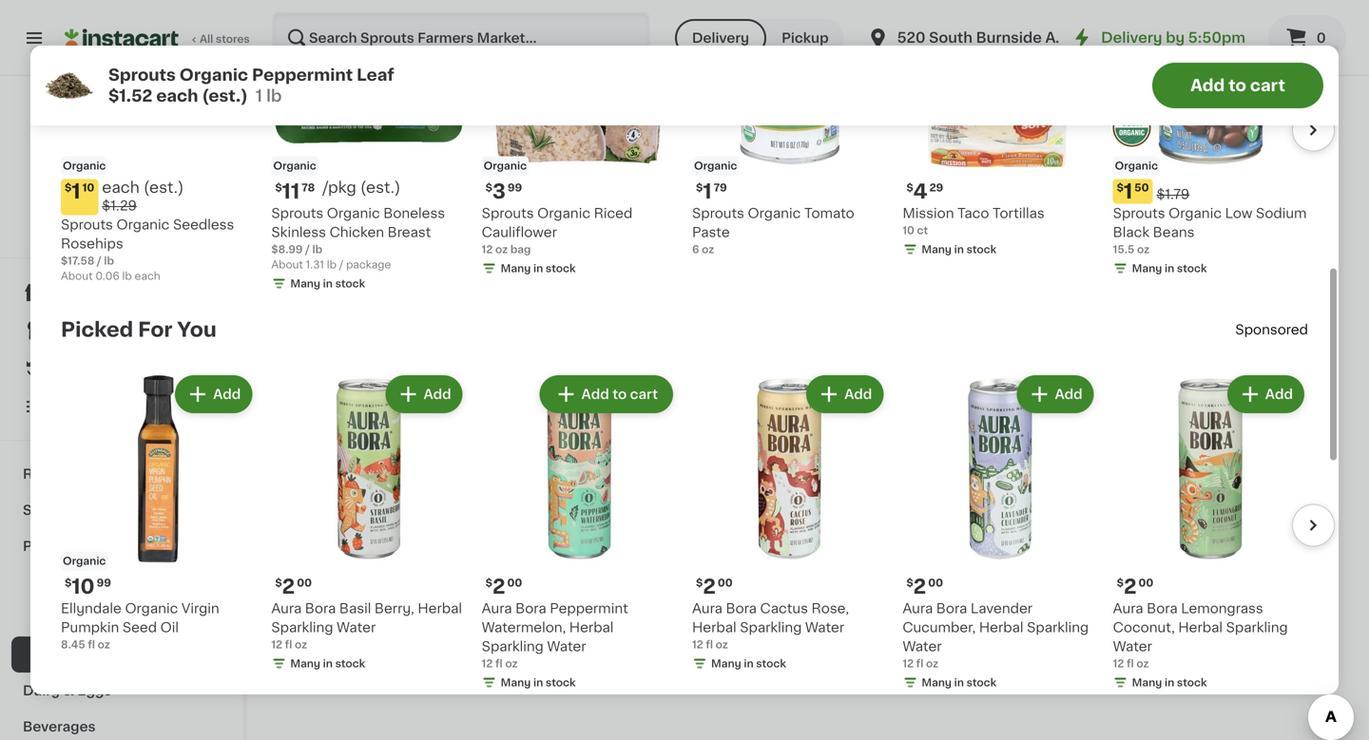 Task type: locate. For each thing, give the bounding box(es) containing it.
all stores link
[[65, 11, 251, 65]]

satisfaction
[[80, 231, 144, 241]]

shore left mint
[[681, 644, 720, 658]]

$25.32 / lb about 0.06 lb each
[[816, 115, 915, 141]]

peppermint for water
[[550, 602, 628, 616]]

1 vertical spatial add to cart button
[[542, 377, 671, 412]]

0 horizontal spatial bunch
[[646, 374, 680, 384]]

bunch inside product group
[[646, 374, 680, 384]]

north inside the north shore chives 1 ct
[[285, 644, 324, 658]]

recipes link
[[11, 456, 231, 493]]

1 vertical spatial basil
[[339, 602, 371, 616]]

sprouts inside 'link'
[[39, 189, 93, 203]]

1 horizontal spatial shore
[[504, 644, 543, 658]]

0 horizontal spatial $2.99 element
[[639, 617, 801, 642]]

rocket
[[993, 355, 1040, 368]]

$ 1 10 each (est.) $1.29 sprouts organic seedless rosehips $17.58 / lb about 0.06 lb each
[[61, 180, 234, 282]]

/ right $23.36
[[1033, 115, 1037, 125]]

nsored
[[1262, 323, 1308, 337]]

1 vertical spatial leaf
[[1231, 96, 1261, 110]]

cucumber,
[[903, 621, 976, 635]]

product group containing 4
[[816, 448, 977, 695]]

fl
[[88, 640, 95, 650], [706, 640, 713, 650], [285, 640, 292, 650], [495, 659, 503, 669], [916, 659, 924, 669], [1127, 659, 1134, 669]]

$ 2 99
[[289, 619, 325, 639], [996, 619, 1033, 639]]

2 $ 2 99 from the left
[[996, 619, 1033, 639]]

tarragon
[[1170, 96, 1228, 110]]

stock for sprouts organic riced cauliflower
[[546, 263, 576, 274]]

picked
[[61, 320, 133, 340]]

herbal for lemongrass
[[1178, 621, 1223, 635]]

1 vertical spatial add to cart
[[581, 388, 658, 401]]

add for north shore sage
[[581, 464, 609, 477]]

(est.) inside sprouts organic peppermint leaf $1.52 each (est.) 1 lb
[[202, 88, 248, 104]]

0 horizontal spatial delivery
[[692, 31, 749, 45]]

basil left berry,
[[339, 602, 371, 616]]

12 down micro
[[903, 659, 914, 669]]

0 horizontal spatial north
[[285, 644, 324, 658]]

peppermint inside aura bora peppermint watermelon, herbal sparkling water 12 fl oz
[[550, 602, 628, 616]]

sprouts up 'paste'
[[692, 207, 744, 220]]

(est.) inside the $ 11 78 /pkg (est.)
[[360, 180, 401, 195]]

many in stock down 1 bunch at the left of the page
[[658, 393, 733, 403]]

1 vertical spatial 10
[[903, 225, 915, 236]]

520
[[897, 31, 926, 45]]

2 north from the left
[[462, 644, 500, 658]]

bora
[[726, 602, 757, 616], [305, 602, 336, 616], [515, 602, 546, 616], [936, 602, 967, 616], [1147, 602, 1178, 616]]

10 up "ellyndale"
[[72, 577, 95, 597]]

1 vertical spatial $ 4 29
[[820, 619, 857, 639]]

many
[[922, 244, 952, 255], [501, 263, 531, 274], [1132, 263, 1162, 274], [290, 278, 320, 289], [481, 393, 511, 403], [658, 393, 688, 403], [711, 659, 741, 669], [290, 659, 320, 669], [501, 678, 531, 688], [922, 678, 952, 688], [1132, 678, 1162, 688]]

tomato
[[804, 207, 855, 220]]

herbal inside aura bora basil berry, herbal sparkling water 12 fl oz
[[418, 602, 462, 616]]

sprouts up $24.34
[[285, 367, 337, 380]]

0 vertical spatial basil
[[993, 374, 1025, 387]]

many down mint
[[711, 659, 741, 669]]

brightfresh
[[816, 644, 891, 658]]

sparkling inside aura bora peppermint watermelon, herbal sparkling water 12 fl oz
[[482, 640, 544, 654]]

black
[[1113, 226, 1150, 239]]

2 up north shore mint
[[703, 577, 716, 597]]

many down '15.5'
[[1132, 263, 1162, 274]]

about down $8.99
[[271, 259, 303, 270]]

shore left the chives
[[327, 644, 366, 658]]

$24.34
[[285, 404, 323, 415]]

1 horizontal spatial add to cart button
[[1152, 63, 1324, 108]]

0 vertical spatial $2.99 element
[[1170, 327, 1331, 352]]

3 $ 2 00 from the left
[[486, 577, 522, 597]]

2 $ 1 29 from the left
[[466, 40, 497, 60]]

sparkling up the north shore chives 1 ct
[[271, 621, 333, 635]]

(est.)
[[726, 39, 766, 54], [901, 39, 941, 54], [1078, 39, 1118, 54], [1259, 39, 1300, 54], [202, 88, 248, 104], [143, 180, 184, 195], [360, 180, 401, 195]]

0 horizontal spatial to
[[613, 388, 627, 401]]

ct inside the north shore chives 1 ct
[[292, 663, 303, 673]]

1 vertical spatial bunch
[[823, 393, 857, 403]]

all stores
[[200, 34, 250, 44]]

78
[[302, 182, 315, 193]]

oz inside sprouts organic riced cauliflower 12 oz bag
[[495, 244, 508, 255]]

mission taco tortillas 10 ct
[[903, 207, 1045, 236]]

11
[[282, 181, 300, 201]]

sprouts inside sprouts organic boneless skinless chicken breast $8.99 / lb about 1.31 lb / package
[[271, 207, 324, 220]]

0 horizontal spatial $ 4 29
[[820, 619, 857, 639]]

aura inside aura bora basil berry, herbal sparkling water 12 fl oz
[[271, 602, 302, 616]]

99 for 2 ct
[[1196, 620, 1211, 631]]

0 vertical spatial item carousel region
[[34, 0, 1335, 311]]

3 north from the left
[[639, 644, 677, 658]]

3 bora from the left
[[515, 602, 546, 616]]

ct for sage
[[469, 663, 480, 673]]

99
[[508, 182, 522, 193], [97, 578, 111, 588], [311, 620, 325, 631], [488, 620, 502, 631], [1018, 620, 1033, 631], [1196, 620, 1211, 631]]

1 00 from the left
[[718, 578, 733, 588]]

many in stock down aura bora basil berry, herbal sparkling water 12 fl oz
[[290, 659, 365, 669]]

cart down $4.29 each (estimated) original price: $5.05 'element'
[[1250, 77, 1285, 94]]

0 button
[[1268, 15, 1346, 61]]

rose,
[[812, 602, 849, 616]]

12 inside aura bora lemongrass coconut, herbal sparkling water 12 fl oz
[[1113, 659, 1124, 669]]

sparkling
[[740, 621, 802, 635], [271, 621, 333, 635], [1027, 621, 1089, 635], [1226, 621, 1288, 635], [482, 640, 544, 654]]

prices
[[141, 212, 174, 222]]

0.06 down $68.67
[[1204, 130, 1228, 141]]

delivery button
[[675, 19, 766, 57]]

5 bora from the left
[[1147, 602, 1178, 616]]

0.06 down $24.34
[[320, 420, 344, 430]]

2 vertical spatial leaf
[[367, 386, 397, 399]]

00 up aura bora basil berry, herbal sparkling water 12 fl oz
[[297, 578, 312, 588]]

water inside aura bora lavender cucumber, herbal sparkling water 12 fl oz
[[903, 640, 942, 654]]

water down coconut,
[[1113, 640, 1152, 654]]

delivery for delivery by 5:50pm
[[1101, 31, 1163, 45]]

1 vertical spatial $2.99 element
[[639, 617, 801, 642]]

many for mission taco tortillas
[[922, 244, 952, 255]]

herbal inside aura bora lemongrass coconut, herbal sparkling water 12 fl oz
[[1178, 621, 1223, 635]]

1 horizontal spatial $ 4 29
[[906, 181, 943, 201]]

guarantee
[[146, 231, 201, 241]]

$5.05
[[1218, 58, 1257, 72]]

1 north from the left
[[285, 644, 324, 658]]

sparkling inside aura bora basil berry, herbal sparkling water 12 fl oz
[[271, 621, 333, 635]]

(est.) for $ 2 01 each (est.)
[[726, 39, 766, 54]]

2 horizontal spatial north
[[639, 644, 677, 658]]

0
[[1317, 31, 1326, 45]]

aura inside aura bora cactus rose, herbal sparkling water 12 fl oz
[[692, 602, 723, 616]]

1 horizontal spatial $ 1 29
[[466, 40, 497, 60]]

2 horizontal spatial shore
[[681, 644, 720, 658]]

0 horizontal spatial add to cart
[[581, 388, 658, 401]]

1 horizontal spatial to
[[1229, 77, 1247, 94]]

sprouts inside $ 4 29 each (est.) $5.05 sprouts organic tarragon leaf $68.67 / lb about 0.06 lb each
[[1170, 77, 1222, 91]]

0.06 down $23.36
[[1027, 130, 1051, 141]]

/ down rosehips
[[97, 256, 101, 266]]

north
[[285, 644, 324, 658], [462, 644, 500, 658], [639, 644, 677, 658]]

about down $68.67
[[1170, 130, 1201, 141]]

add button for 4 oz
[[1075, 164, 1149, 198]]

bora for peppermint
[[515, 602, 546, 616]]

(est.) inside $ 1 58 each (est.)
[[901, 39, 941, 54]]

1 vertical spatial peppermint
[[285, 386, 364, 399]]

peppermint for (est.)
[[252, 67, 353, 83]]

fl inside aura bora peppermint watermelon, herbal sparkling water 12 fl oz
[[495, 659, 503, 669]]

$1.29
[[102, 199, 137, 213]]

1 inside $ 1 10 each (est.) $1.29 sprouts organic seedless rosehips $17.58 / lb about 0.06 lb each
[[72, 181, 80, 201]]

shore inside button
[[681, 644, 720, 658]]

$ 2 00 up north shore mint
[[696, 577, 733, 597]]

$ 2 00 up coconut,
[[1117, 577, 1154, 597]]

many down bag
[[501, 263, 531, 274]]

1 $ 2 99 from the left
[[289, 619, 325, 639]]

$ 2 00 for aura bora lemongrass coconut, herbal sparkling water
[[1117, 577, 1154, 597]]

0 horizontal spatial shore
[[327, 644, 366, 658]]

sprouts down the $ 3 99
[[482, 207, 534, 220]]

fresh down produce
[[34, 576, 71, 590]]

12 left bag
[[482, 244, 493, 255]]

00 for aura bora lemongrass coconut, herbal sparkling water
[[1139, 578, 1154, 588]]

sprouts up tarragon
[[1170, 77, 1222, 91]]

item carousel region
[[34, 0, 1335, 311], [34, 364, 1335, 706]]

item carousel region containing 10
[[34, 364, 1335, 706]]

leaf inside sprouts organic peppermint leaf $1.52 each (est.) 1 lb
[[357, 67, 394, 83]]

water for rose,
[[805, 621, 844, 635]]

many down "mission"
[[922, 244, 952, 255]]

shore inside the north shore chives 1 ct
[[327, 644, 366, 658]]

bora up watermelon,
[[515, 602, 546, 616]]

2 fresh from the top
[[34, 612, 71, 626]]

many for aura bora cactus rose, herbal sparkling water
[[711, 659, 741, 669]]

delivery inside button
[[692, 31, 749, 45]]

many for sprouts organic low sodium black beans
[[1132, 263, 1162, 274]]

99 down lemongrass
[[1196, 620, 1211, 631]]

$2.99 element
[[1170, 327, 1331, 352], [639, 617, 801, 642]]

$1.50 original price: $1.79 element
[[1113, 179, 1308, 204]]

1 horizontal spatial delivery
[[1101, 31, 1163, 45]]

oz inside aura bora basil berry, herbal sparkling water 12 fl oz
[[295, 640, 307, 650]]

0 vertical spatial bunch
[[646, 374, 680, 384]]

chives
[[369, 644, 415, 658]]

12 inside aura bora cactus rose, herbal sparkling water 12 fl oz
[[692, 640, 703, 650]]

sparkling for cactus
[[740, 621, 802, 635]]

cart down 1 bunch at the left of the page
[[630, 388, 658, 401]]

$ 4 29 for brightfresh micro cilantro
[[820, 619, 857, 639]]

peppermint inside sprouts organic peppermint leaf $1.52 each (est.) 1 lb
[[252, 67, 353, 83]]

99 up "ellyndale"
[[97, 578, 111, 588]]

bora inside aura bora peppermint watermelon, herbal sparkling water 12 fl oz
[[515, 602, 546, 616]]

$1.52
[[108, 88, 152, 104]]

in for aura bora basil berry, herbal sparkling water
[[323, 659, 333, 669]]

$ 2 00 for aura bora peppermint watermelon, herbal sparkling water
[[486, 577, 522, 597]]

2 left 01
[[650, 40, 663, 60]]

0 vertical spatial to
[[1229, 77, 1247, 94]]

2 item carousel region from the top
[[34, 364, 1335, 706]]

oz inside $ 1 50 $1.79 sprouts organic low sodium black beans 15.5 oz
[[1137, 244, 1150, 255]]

many in stock down mission taco tortillas 10 ct
[[922, 244, 997, 255]]

ct inside the north shore sage 1 ct
[[469, 663, 480, 673]]

00
[[718, 578, 733, 588], [297, 578, 312, 588], [507, 578, 522, 588], [928, 578, 943, 588], [1139, 578, 1154, 588]]

ct
[[917, 225, 928, 236], [1177, 374, 1188, 384], [292, 663, 303, 673], [469, 663, 480, 673], [1179, 682, 1190, 693]]

many in stock down mint
[[711, 659, 786, 669]]

many in stock down aura bora lemongrass coconut, herbal sparkling water 12 fl oz
[[1132, 678, 1207, 688]]

basil inside aura bora basil berry, herbal sparkling water 12 fl oz
[[339, 602, 371, 616]]

$ 2 00 up aura bora basil berry, herbal sparkling water 12 fl oz
[[275, 577, 312, 597]]

0.06 down $32.20
[[674, 130, 698, 141]]

4 down rose,
[[827, 619, 841, 639]]

$ 1 58 each (est.)
[[820, 39, 941, 60]]

water inside aura bora basil berry, herbal sparkling water 12 fl oz
[[337, 621, 376, 635]]

1 vertical spatial fresh
[[34, 612, 71, 626]]

produce
[[23, 540, 81, 553]]

aura bora lemongrass coconut, herbal sparkling water 12 fl oz
[[1113, 602, 1288, 669]]

1 aura from the left
[[692, 602, 723, 616]]

aura inside aura bora lavender cucumber, herbal sparkling water 12 fl oz
[[903, 602, 933, 616]]

$ 2 99 down lavender
[[996, 619, 1033, 639]]

many in stock for sprouts organic low sodium black beans
[[1132, 263, 1207, 274]]

water down cucumber,
[[903, 640, 942, 654]]

12 down coconut,
[[1113, 659, 1124, 669]]

$2.99 element up mint
[[639, 617, 801, 642]]

0 horizontal spatial $ 2 99
[[289, 619, 325, 639]]

delivery by 5:50pm link
[[1071, 27, 1246, 49]]

3 00 from the left
[[507, 578, 522, 588]]

1 vertical spatial cart
[[630, 388, 658, 401]]

4 bora from the left
[[936, 602, 967, 616]]

lavender
[[971, 602, 1033, 616]]

2 vertical spatial peppermint
[[550, 602, 628, 616]]

to
[[1229, 77, 1247, 94], [613, 388, 627, 401]]

shore for 99
[[504, 644, 543, 658]]

99 up the north shore sage 1 ct on the left of the page
[[488, 620, 502, 631]]

12 for aura bora peppermint watermelon, herbal sparkling water
[[482, 659, 493, 669]]

many in stock down beans
[[1132, 263, 1207, 274]]

$ 4 29 for mission taco tortillas
[[906, 181, 943, 201]]

service type group
[[675, 19, 844, 57]]

$ 2 99 up the north shore chives 1 ct
[[289, 619, 325, 639]]

fresh for fresh vegetables
[[34, 612, 71, 626]]

add button inside product group
[[177, 377, 250, 412]]

3 shore from the left
[[681, 644, 720, 658]]

4 $ 2 00 from the left
[[906, 577, 943, 597]]

many in stock
[[922, 244, 997, 255], [501, 263, 576, 274], [1132, 263, 1207, 274], [290, 278, 365, 289], [481, 393, 556, 403], [658, 393, 733, 403], [711, 659, 786, 669], [290, 659, 365, 669], [501, 678, 576, 688], [922, 678, 997, 688], [1132, 678, 1207, 688]]

about down $24.34
[[285, 420, 317, 430]]

bora up mint
[[726, 602, 757, 616]]

1 horizontal spatial add to cart
[[1191, 77, 1285, 94]]

peppermint up $24.34
[[285, 386, 364, 399]]

aura for aura bora peppermint watermelon, herbal sparkling water
[[482, 602, 512, 616]]

water down watermelon,
[[547, 640, 586, 654]]

0 horizontal spatial cart
[[630, 388, 658, 401]]

sprouts up the black
[[1113, 207, 1165, 220]]

10 up "everyday"
[[82, 182, 94, 193]]

water up the north shore chives 1 ct
[[337, 621, 376, 635]]

many in stock for mission taco tortillas
[[922, 244, 997, 255]]

bora inside aura bora lavender cucumber, herbal sparkling water 12 fl oz
[[936, 602, 967, 616]]

fresh fruits
[[34, 576, 112, 590]]

add button for north shore sage
[[545, 453, 618, 488]]

aura for aura bora lemongrass coconut, herbal sparkling water
[[1113, 602, 1143, 616]]

stock for aura bora basil berry, herbal sparkling water
[[335, 659, 365, 669]]

0 vertical spatial add to cart
[[1191, 77, 1285, 94]]

5 aura from the left
[[1113, 602, 1143, 616]]

sprouts for sprouts organic peppermint leaf $1.52 each (est.) 1 lb
[[108, 67, 176, 83]]

herbal inside aura bora peppermint watermelon, herbal sparkling water 12 fl oz
[[569, 621, 614, 635]]

add for 1 bunch
[[934, 174, 962, 188]]

leaf inside sprouts organic peppermint leaf $24.34 / lb about 0.06 lb each
[[367, 386, 397, 399]]

99 inside $ 10 99
[[97, 578, 111, 588]]

0 horizontal spatial add to cart button
[[542, 377, 671, 412]]

99 for 8.45 fl oz
[[97, 578, 111, 588]]

0.06 down $25.32
[[850, 130, 875, 141]]

add for aura bora lavender cucumber, herbal sparkling water
[[1055, 388, 1083, 401]]

aura for aura bora basil berry, herbal sparkling water
[[271, 602, 302, 616]]

sparkling inside aura bora cactus rose, herbal sparkling water 12 fl oz
[[740, 621, 802, 635]]

1 inside the $ 1 46 each (est.)
[[1003, 40, 1012, 60]]

add to cart button
[[1152, 63, 1324, 108], [542, 377, 671, 412]]

greens
[[816, 374, 864, 387]]

$ 4 29
[[906, 181, 943, 201], [820, 619, 857, 639]]

0 vertical spatial 10
[[82, 182, 94, 193]]

00 up watermelon,
[[507, 578, 522, 588]]

bag
[[510, 244, 531, 255]]

4 aura from the left
[[903, 602, 933, 616]]

2 vertical spatial 10
[[72, 577, 95, 597]]

1 fresh from the top
[[34, 576, 71, 590]]

about inside the $23.36 / lb about 0.06 lb each
[[993, 130, 1025, 141]]

many in stock down the north shore sage 1 ct on the left of the page
[[501, 678, 576, 688]]

sparkling down lemongrass
[[1226, 621, 1288, 635]]

$ 4 99
[[1173, 619, 1211, 639]]

about down the $17.58
[[61, 271, 93, 282]]

None search field
[[272, 11, 650, 65]]

many in stock for aura bora lemongrass coconut, herbal sparkling water
[[1132, 678, 1207, 688]]

12 for aura bora lavender cucumber, herbal sparkling water
[[903, 659, 914, 669]]

sprouts up "everyday"
[[39, 189, 93, 203]]

12 inside aura bora lavender cucumber, herbal sparkling water 12 fl oz
[[903, 659, 914, 669]]

tortillas
[[993, 207, 1045, 220]]

1 horizontal spatial bunch
[[823, 393, 857, 403]]

north down 2 99
[[462, 644, 500, 658]]

aura up 2 99
[[482, 602, 512, 616]]

10 inside $ 1 10 each (est.) $1.29 sprouts organic seedless rosehips $17.58 / lb about 0.06 lb each
[[82, 182, 94, 193]]

in for aura bora cactus rose, herbal sparkling water
[[744, 659, 754, 669]]

$25.32
[[816, 115, 853, 125]]

/
[[679, 115, 684, 125], [855, 115, 860, 125], [1033, 115, 1037, 125], [1209, 115, 1214, 125], [305, 244, 310, 255], [97, 256, 101, 266], [339, 259, 344, 270], [326, 404, 330, 415]]

(est.) inside the $ 1 46 each (est.)
[[1078, 39, 1118, 54]]

&
[[63, 685, 74, 698]]

organic inside sprouts organic boneless skinless chicken breast $8.99 / lb about 1.31 lb / package
[[327, 207, 380, 220]]

1 item carousel region from the top
[[34, 0, 1335, 311]]

0 vertical spatial peppermint
[[252, 67, 353, 83]]

1 vertical spatial item carousel region
[[34, 364, 1335, 706]]

bora up the north shore chives 1 ct
[[305, 602, 336, 616]]

$1.46 each (estimated) original price: $1.72 element
[[993, 38, 1154, 75]]

1 horizontal spatial basil
[[993, 374, 1025, 387]]

sprouts up rosehips
[[61, 218, 113, 232]]

many for sprouts organic riced cauliflower
[[501, 263, 531, 274]]

29
[[307, 41, 321, 52], [484, 41, 497, 52], [1196, 41, 1210, 52], [930, 182, 943, 193], [843, 620, 857, 631]]

bora for basil
[[305, 602, 336, 616]]

sprouts organic tomato paste 6 oz
[[692, 207, 855, 255]]

herbal for cactus
[[692, 621, 737, 635]]

sparkling down cactus
[[740, 621, 802, 635]]

sparkling inside aura bora lemongrass coconut, herbal sparkling water 12 fl oz
[[1226, 621, 1288, 635]]

1 $ 2 00 from the left
[[696, 577, 733, 597]]

stock for sprouts organic low sodium black beans
[[1177, 263, 1207, 274]]

2 $ 2 00 from the left
[[275, 577, 312, 597]]

5 $ 2 00 from the left
[[1117, 577, 1154, 597]]

sprouts inside sprouts organic riced cauliflower 12 oz bag
[[482, 207, 534, 220]]

2 00 from the left
[[297, 578, 312, 588]]

0.06 inside $ 4 29 each (est.) $5.05 sprouts organic tarragon leaf $68.67 / lb about 0.06 lb each
[[1204, 130, 1228, 141]]

best seller
[[291, 20, 339, 29]]

herbal for basil
[[418, 602, 462, 616]]

peppermint
[[252, 67, 353, 83], [285, 386, 364, 399], [550, 602, 628, 616]]

0 vertical spatial add to cart button
[[1152, 63, 1324, 108]]

in for sprouts organic low sodium black beans
[[1165, 263, 1175, 274]]

fl inside aura bora lavender cucumber, herbal sparkling water 12 fl oz
[[916, 659, 924, 669]]

many left 2 ct
[[1132, 678, 1162, 688]]

mint
[[723, 644, 753, 658]]

sprouts organic boneless skinless chicken breast $8.99 / lb about 1.31 lb / package
[[271, 207, 445, 270]]

0 vertical spatial fresh
[[34, 576, 71, 590]]

0 vertical spatial cart
[[1250, 77, 1285, 94]]

/ right $24.34
[[326, 404, 330, 415]]

/ inside the $23.36 / lb about 0.06 lb each
[[1033, 115, 1037, 125]]

leaf
[[357, 67, 394, 83], [1231, 96, 1261, 110], [367, 386, 397, 399]]

sprouts inside sprouts organic peppermint leaf $24.34 / lb about 0.06 lb each
[[285, 367, 337, 380]]

12 left the north shore chives 1 ct
[[271, 640, 282, 650]]

delivery for delivery
[[692, 31, 749, 45]]

herbal down lemongrass
[[1178, 621, 1223, 635]]

many for aura bora lavender cucumber, herbal sparkling water
[[922, 678, 952, 688]]

0.06 inside the $32.20 / lb about 0.06 lb each
[[674, 130, 698, 141]]

0 vertical spatial leaf
[[357, 67, 394, 83]]

stock
[[967, 244, 997, 255], [546, 263, 576, 274], [1177, 263, 1207, 274], [335, 278, 365, 289], [526, 393, 556, 403], [703, 393, 733, 403], [756, 659, 786, 669], [335, 659, 365, 669], [546, 678, 576, 688], [967, 678, 997, 688], [1177, 678, 1207, 688]]

2 shore from the left
[[504, 644, 543, 658]]

stock for aura bora lavender cucumber, herbal sparkling water
[[967, 678, 997, 688]]

2 up cucumber,
[[913, 577, 926, 597]]

4 00 from the left
[[928, 578, 943, 588]]

$1.58 each (estimated) original price: $1.86 element
[[816, 38, 977, 75]]

ct inside mission taco tortillas 10 ct
[[917, 225, 928, 236]]

eggs
[[77, 685, 112, 698]]

about inside $ 1 10 each (est.) $1.29 sprouts organic seedless rosehips $17.58 / lb about 0.06 lb each
[[61, 271, 93, 282]]

about down $32.20
[[639, 130, 671, 141]]

$2.01 each (estimated) original price: $2.37 element
[[639, 38, 801, 75]]

99 down lavender
[[1018, 620, 1033, 631]]

fl for aura bora cactus rose, herbal sparkling water
[[706, 640, 713, 650]]

12 left mint
[[692, 640, 703, 650]]

herbal for lavender
[[979, 621, 1024, 635]]

1 horizontal spatial north
[[462, 644, 500, 658]]

water inside aura bora lemongrass coconut, herbal sparkling water 12 fl oz
[[1113, 640, 1152, 654]]

4
[[1180, 40, 1195, 60], [913, 181, 928, 201], [993, 393, 1000, 403], [827, 619, 841, 639], [1180, 619, 1195, 639]]

sparkling inside aura bora lavender cucumber, herbal sparkling water 12 fl oz
[[1027, 621, 1089, 635]]

north for 99
[[462, 644, 500, 658]]

00 for aura bora lavender cucumber, herbal sparkling water
[[928, 578, 943, 588]]

peppermint inside sprouts organic peppermint leaf $24.34 / lb about 0.06 lb each
[[285, 386, 364, 399]]

fresh for fresh fruits
[[34, 576, 71, 590]]

$ 1 46 each (est.)
[[996, 39, 1118, 60]]

5 00 from the left
[[1139, 578, 1154, 588]]

seller
[[314, 20, 339, 29]]

many down 1.31
[[290, 278, 320, 289]]

about
[[639, 130, 671, 141], [816, 130, 848, 141], [993, 130, 1025, 141], [1170, 130, 1201, 141], [271, 259, 303, 270], [61, 271, 93, 282], [285, 420, 317, 430]]

sprouts organic riced cauliflower 12 oz bag
[[482, 207, 633, 255]]

$ 2 00 up cucumber,
[[906, 577, 943, 597]]

$1.10 each (estimated) original price: $1.29 element
[[61, 179, 256, 216]]

water for coconut,
[[1113, 640, 1152, 654]]

herbal up north shore mint
[[692, 621, 737, 635]]

each inside sprouts organic peppermint leaf $1.52 each (est.) 1 lb
[[156, 88, 198, 104]]

4 down the rocket
[[993, 393, 1000, 403]]

sparkling for lavender
[[1027, 621, 1089, 635]]

best
[[291, 20, 312, 29]]

2 bora from the left
[[305, 602, 336, 616]]

12
[[482, 244, 493, 255], [692, 640, 703, 650], [271, 640, 282, 650], [482, 659, 493, 669], [903, 659, 914, 669], [1113, 659, 1124, 669]]

basil down the rocket
[[993, 374, 1025, 387]]

many down aura bora basil berry, herbal sparkling water 12 fl oz
[[290, 659, 320, 669]]

ellyndale
[[61, 602, 122, 616]]

/ right $32.20
[[679, 115, 684, 125]]

0 vertical spatial $ 4 29
[[906, 181, 943, 201]]

watermelon,
[[482, 621, 566, 635]]

$4.29 each (estimated) original price: $5.05 element
[[1170, 38, 1331, 75]]

2 aura from the left
[[271, 602, 302, 616]]

dairy & eggs link
[[11, 673, 231, 709]]

north left mint
[[639, 644, 677, 658]]

herbal for peppermint
[[569, 621, 614, 635]]

peppermint down best
[[252, 67, 353, 83]]

1 bora from the left
[[726, 602, 757, 616]]

10 down "mission"
[[903, 225, 915, 236]]

fresh vegetables link
[[11, 601, 231, 637]]

2 down lavender
[[1003, 619, 1016, 639]]

$ 4 29 up "mission"
[[906, 181, 943, 201]]

about down $23.36
[[993, 130, 1025, 141]]

coconut,
[[1113, 621, 1175, 635]]

0 horizontal spatial basil
[[339, 602, 371, 616]]

herbal inside aura bora cactus rose, herbal sparkling water 12 fl oz
[[692, 621, 737, 635]]

$2.99 element up 1 ct
[[1170, 327, 1331, 352]]

north shore chives 1 ct
[[285, 644, 415, 673]]

bora inside aura bora cactus rose, herbal sparkling water 12 fl oz
[[726, 602, 757, 616]]

product group containing 1 bunch
[[639, 158, 801, 409]]

1 inside $ 1 58 each (est.)
[[827, 40, 835, 60]]

many down 1 each
[[481, 393, 511, 403]]

1 shore from the left
[[327, 644, 366, 658]]

1 inside $ 1 50 $1.79 sprouts organic low sodium black beans 15.5 oz
[[1124, 181, 1133, 201]]

many in stock down micro
[[922, 678, 997, 688]]

add button for ellyndale organic virgin pumpkin seed oil
[[177, 377, 250, 412]]

1 horizontal spatial $2.99 element
[[1170, 327, 1331, 352]]

oz inside aura bora peppermint watermelon, herbal sparkling water 12 fl oz
[[505, 659, 518, 669]]

fresh up the 8.45
[[34, 612, 71, 626]]

bora inside aura bora lemongrass coconut, herbal sparkling water 12 fl oz
[[1147, 602, 1178, 616]]

north inside the north shore sage 1 ct
[[462, 644, 500, 658]]

3 aura from the left
[[482, 602, 512, 616]]

aura
[[692, 602, 723, 616], [271, 602, 302, 616], [482, 602, 512, 616], [903, 602, 933, 616], [1113, 602, 1143, 616]]

herbal up sage
[[569, 621, 614, 635]]

$
[[289, 41, 296, 52], [466, 41, 473, 52], [643, 41, 650, 52], [820, 41, 827, 52], [996, 41, 1003, 52], [1173, 41, 1180, 52], [65, 182, 72, 193], [696, 182, 703, 193], [275, 182, 282, 193], [486, 182, 493, 193], [906, 182, 913, 193], [1117, 182, 1124, 193], [65, 578, 72, 588], [696, 578, 703, 588], [275, 578, 282, 588], [486, 578, 493, 588], [906, 578, 913, 588], [1117, 578, 1124, 588], [289, 620, 296, 631], [820, 620, 827, 631], [996, 620, 1003, 631], [1173, 620, 1180, 631]]

many down micro
[[922, 678, 952, 688]]

0 horizontal spatial $ 1 29
[[289, 40, 321, 60]]

add button
[[898, 164, 972, 198], [1075, 164, 1149, 198], [177, 377, 250, 412], [387, 377, 461, 412], [808, 377, 882, 412], [1019, 377, 1092, 412], [1229, 377, 1303, 412], [368, 453, 441, 488], [545, 453, 618, 488], [721, 453, 795, 488]]

1 horizontal spatial $ 2 99
[[996, 619, 1033, 639]]

sprouts for sprouts organic riced cauliflower 12 oz bag
[[482, 207, 534, 220]]

$ inside $ 1 50 $1.79 sprouts organic low sodium black beans 15.5 oz
[[1117, 182, 1124, 193]]

fl inside aura bora basil berry, herbal sparkling water 12 fl oz
[[285, 640, 292, 650]]

product group
[[285, 158, 447, 432], [462, 158, 624, 409], [639, 158, 801, 409], [816, 158, 977, 405], [993, 158, 1154, 405], [61, 372, 256, 653], [271, 372, 467, 675], [482, 372, 677, 694], [692, 372, 887, 675], [903, 372, 1098, 694], [1113, 372, 1308, 694], [285, 448, 447, 676], [462, 448, 624, 676], [639, 448, 801, 676], [816, 448, 977, 695]]

99 for 12 oz bag
[[508, 182, 522, 193]]

aura up the north shore chives 1 ct
[[271, 602, 302, 616]]

2 down aura bora lemongrass coconut, herbal sparkling water 12 fl oz
[[1170, 682, 1176, 693]]



Task type: vqa. For each thing, say whether or not it's contained in the screenshot.
third "by"
no



Task type: describe. For each thing, give the bounding box(es) containing it.
2 ct
[[1170, 682, 1190, 693]]

29 inside product group
[[843, 620, 857, 631]]

add for aura bora cactus rose, herbal sparkling water
[[844, 388, 872, 401]]

store
[[110, 212, 138, 222]]

1 inside the north shore sage 1 ct
[[462, 663, 467, 673]]

sparkling for basil
[[271, 621, 333, 635]]

brands
[[80, 504, 129, 517]]

boneless
[[383, 207, 445, 220]]

4 down lemongrass
[[1180, 619, 1195, 639]]

instacart logo image
[[65, 27, 179, 49]]

10 inside product group
[[72, 577, 95, 597]]

in for aura bora lavender cucumber, herbal sparkling water
[[954, 678, 964, 688]]

1 inside button
[[1170, 374, 1174, 384]]

0.06 inside $25.32 / lb about 0.06 lb each
[[850, 130, 875, 141]]

rosehips
[[61, 237, 123, 251]]

add button for aura bora basil berry, herbal sparkling water
[[387, 377, 461, 412]]

2 up the north shore chives 1 ct
[[296, 619, 309, 639]]

$ inside $ 4 29 each (est.) $5.05 sprouts organic tarragon leaf $68.67 / lb about 0.06 lb each
[[1173, 41, 1180, 52]]

aura bora basil berry, herbal sparkling water 12 fl oz
[[271, 602, 462, 650]]

$ 10 99
[[65, 577, 111, 597]]

add button for aura bora cactus rose, herbal sparkling water
[[808, 377, 882, 412]]

in for aura bora lemongrass coconut, herbal sparkling water
[[1165, 678, 1175, 688]]

organic inside sprouts organic riced cauliflower 12 oz bag
[[537, 207, 591, 220]]

cilantro
[[816, 664, 868, 677]]

fl for aura bora peppermint watermelon, herbal sparkling water
[[495, 659, 503, 669]]

add button for 1 bunch
[[898, 164, 972, 198]]

2 99
[[473, 619, 502, 639]]

1 bunch
[[639, 374, 680, 384]]

2 up 2 99
[[493, 577, 505, 597]]

water for berry,
[[337, 621, 376, 635]]

1 inside the north shore chives 1 ct
[[285, 663, 290, 673]]

sprouts farmers market logo image
[[79, 99, 163, 183]]

$32.20 / lb about 0.06 lb each
[[639, 115, 739, 141]]

organic inside $ 1 10 each (est.) $1.29 sprouts organic seedless rosehips $17.58 / lb about 0.06 lb each
[[116, 218, 170, 232]]

fl for aura bora lemongrass coconut, herbal sparkling water
[[1127, 659, 1134, 669]]

1 horizontal spatial cart
[[1250, 77, 1285, 94]]

item carousel region containing 1
[[34, 0, 1335, 311]]

$ inside the $ 3 99
[[486, 182, 493, 193]]

organic inside organic dandelion greens 1 bunch
[[816, 355, 869, 368]]

add button for north shore mint
[[721, 453, 795, 488]]

many for aura bora peppermint watermelon, herbal sparkling water
[[501, 678, 531, 688]]

1 ct
[[1170, 374, 1188, 384]]

add for north shore mint
[[758, 464, 785, 477]]

aura for aura bora lavender cucumber, herbal sparkling water
[[903, 602, 933, 616]]

$ inside the $ 1 46 each (est.)
[[996, 41, 1003, 52]]

each inside the $ 1 46 each (est.)
[[1036, 39, 1074, 54]]

$ 1 50 $1.79 sprouts organic low sodium black beans 15.5 oz
[[1113, 181, 1307, 255]]

sprouts for sprouts organic boneless skinless chicken breast $8.99 / lb about 1.31 lb / package
[[271, 207, 324, 220]]

pickup button
[[766, 19, 844, 57]]

avenue
[[1045, 31, 1100, 45]]

2 inside $ 2 01 each (est.)
[[650, 40, 663, 60]]

organic inside rocket farms organic basil 4 oz
[[1088, 355, 1141, 368]]

many for aura bora basil berry, herbal sparkling water
[[290, 659, 320, 669]]

$ 3 99
[[486, 181, 522, 201]]

product group containing 1 each
[[462, 158, 624, 409]]

herbs link
[[11, 637, 231, 673]]

bora for lavender
[[936, 602, 967, 616]]

1 inside sprouts organic peppermint leaf $1.52 each (est.) 1 lb
[[256, 88, 262, 104]]

many for aura bora lemongrass coconut, herbal sparkling water
[[1132, 678, 1162, 688]]

$ inside the $ 11 78 /pkg (est.)
[[275, 182, 282, 193]]

/ inside $ 4 29 each (est.) $5.05 sprouts organic tarragon leaf $68.67 / lb about 0.06 lb each
[[1209, 115, 1214, 125]]

organic inside sprouts organic peppermint leaf $1.52 each (est.) 1 lb
[[180, 67, 248, 83]]

fl for aura bora basil berry, herbal sparkling water
[[285, 640, 292, 650]]

many in stock down 1 each
[[481, 393, 556, 403]]

breast
[[388, 226, 431, 239]]

$ inside $ 2 01 each (est.)
[[643, 41, 650, 52]]

herbs
[[34, 648, 75, 662]]

$ 2 00 for aura bora basil berry, herbal sparkling water
[[275, 577, 312, 597]]

$ 2 00 for aura bora lavender cucumber, herbal sparkling water
[[906, 577, 943, 597]]

cart inside item carousel region
[[630, 388, 658, 401]]

aura for aura bora cactus rose, herbal sparkling water
[[692, 602, 723, 616]]

organic inside ellyndale organic virgin pumpkin seed oil 8.45 fl oz
[[125, 602, 178, 616]]

farms
[[1043, 355, 1084, 368]]

about inside the $32.20 / lb about 0.06 lb each
[[639, 130, 671, 141]]

99 inside 2 99
[[488, 620, 502, 631]]

add for aura bora lemongrass coconut, herbal sparkling water
[[1265, 388, 1293, 401]]

5:50pm
[[1188, 31, 1246, 45]]

46
[[1014, 41, 1029, 52]]

seedless
[[173, 218, 234, 232]]

sprouts farmers market link
[[39, 99, 204, 205]]

58
[[837, 41, 852, 52]]

produce link
[[11, 529, 231, 565]]

sprouts brands
[[23, 504, 129, 517]]

skinless
[[271, 226, 326, 239]]

dandelion
[[872, 355, 941, 368]]

4 inside rocket farms organic basil 4 oz
[[993, 393, 1000, 403]]

1 ct button
[[1170, 158, 1331, 386]]

1.31
[[306, 259, 324, 270]]

$11.78 per package (estimated) element
[[271, 179, 467, 204]]

$2.99 element for the 1 ct button
[[1170, 327, 1331, 352]]

$ inside $ 1 79
[[696, 182, 703, 193]]

sparkling for peppermint
[[482, 640, 544, 654]]

add for aura bora basil berry, herbal sparkling water
[[424, 388, 451, 401]]

ct for chives
[[292, 663, 303, 673]]

picked for you
[[61, 320, 217, 340]]

organic inside sprouts organic peppermint leaf $24.34 / lb about 0.06 lb each
[[341, 367, 394, 380]]

/ inside sprouts organic peppermint leaf $24.34 / lb about 0.06 lb each
[[326, 404, 330, 415]]

sprouts inside $ 1 10 each (est.) $1.29 sprouts organic seedless rosehips $17.58 / lb about 0.06 lb each
[[61, 218, 113, 232]]

chicken
[[330, 226, 384, 239]]

0.06 inside the $23.36 / lb about 0.06 lb each
[[1027, 130, 1051, 141]]

add button for aura bora lavender cucumber, herbal sparkling water
[[1019, 377, 1092, 412]]

many in stock for aura bora lavender cucumber, herbal sparkling water
[[922, 678, 997, 688]]

$8.99
[[271, 244, 303, 255]]

1 vertical spatial to
[[613, 388, 627, 401]]

00 for aura bora basil berry, herbal sparkling water
[[297, 578, 312, 588]]

each inside $25.32 / lb about 0.06 lb each
[[890, 130, 915, 141]]

spo
[[1236, 323, 1262, 337]]

$2.99 element for north shore mint button at the bottom of page
[[639, 617, 801, 642]]

in for mission taco tortillas
[[954, 244, 964, 255]]

4 inside product group
[[827, 619, 841, 639]]

sprouts inside $ 1 50 $1.79 sprouts organic low sodium black beans 15.5 oz
[[1113, 207, 1165, 220]]

each inside sprouts organic peppermint leaf $24.34 / lb about 0.06 lb each
[[359, 420, 385, 430]]

sprouts brands link
[[11, 493, 231, 529]]

00 for aura bora cactus rose, herbal sparkling water
[[718, 578, 733, 588]]

4 up "mission"
[[913, 181, 928, 201]]

bunch inside organic dandelion greens 1 bunch
[[823, 393, 857, 403]]

basil inside rocket farms organic basil 4 oz
[[993, 374, 1025, 387]]

1 inside organic dandelion greens 1 bunch
[[816, 393, 820, 403]]

north for 2
[[285, 644, 324, 658]]

many in stock for aura bora peppermint watermelon, herbal sparkling water
[[501, 678, 576, 688]]

organic inside $ 1 50 $1.79 sprouts organic low sodium black beans 15.5 oz
[[1169, 207, 1222, 220]]

00 for aura bora peppermint watermelon, herbal sparkling water
[[507, 578, 522, 588]]

(est.) for $ 11 78 /pkg (est.)
[[360, 180, 401, 195]]

/ up 1.31
[[305, 244, 310, 255]]

oz inside rocket farms organic basil 4 oz
[[1002, 393, 1015, 403]]

about inside sprouts organic boneless skinless chicken breast $8.99 / lb about 1.31 lb / package
[[271, 259, 303, 270]]

$23.36
[[993, 115, 1030, 125]]

cactus
[[760, 602, 808, 616]]

north inside button
[[639, 644, 677, 658]]

100% satisfaction guarantee button
[[30, 224, 213, 243]]

vegetables
[[75, 612, 150, 626]]

leaf for sprouts organic peppermint leaf $1.52 each (est.) 1 lb
[[357, 67, 394, 83]]

riced
[[594, 207, 633, 220]]

(est.) for $ 1 58 each (est.)
[[901, 39, 941, 54]]

shore for 2
[[327, 644, 366, 658]]

2 up aura bora basil berry, herbal sparkling water 12 fl oz
[[282, 577, 295, 597]]

$ inside $ 4 99
[[1173, 620, 1180, 631]]

organic inside sprouts organic tomato paste 6 oz
[[748, 207, 801, 220]]

peppermint for lb
[[285, 386, 364, 399]]

water for watermelon,
[[547, 640, 586, 654]]

$32.20
[[639, 115, 677, 125]]

/ inside the $32.20 / lb about 0.06 lb each
[[679, 115, 684, 125]]

100%
[[49, 231, 77, 241]]

package
[[346, 259, 391, 270]]

aura bora peppermint watermelon, herbal sparkling water 12 fl oz
[[482, 602, 628, 669]]

10 inside mission taco tortillas 10 ct
[[903, 225, 915, 236]]

north shore mint button
[[639, 448, 801, 676]]

rocket farms organic basil 4 oz
[[993, 355, 1141, 403]]

$ inside $ 1 10 each (est.) $1.29 sprouts organic seedless rosehips $17.58 / lb about 0.06 lb each
[[65, 182, 72, 193]]

1 each
[[462, 374, 496, 384]]

everyday store prices
[[57, 212, 174, 222]]

add for north shore chives
[[404, 464, 432, 477]]

each inside $ 2 01 each (est.)
[[684, 39, 722, 54]]

leaf inside $ 4 29 each (est.) $5.05 sprouts organic tarragon leaf $68.67 / lb about 0.06 lb each
[[1231, 96, 1261, 110]]

(est.) for $ 4 29 each (est.) $5.05 sprouts organic tarragon leaf $68.67 / lb about 0.06 lb each
[[1259, 39, 1300, 54]]

burnside
[[976, 31, 1042, 45]]

organic inside $ 4 29 each (est.) $5.05 sprouts organic tarragon leaf $68.67 / lb about 0.06 lb each
[[1225, 77, 1278, 91]]

$ 2 01 each (est.)
[[643, 39, 766, 60]]

oz inside ellyndale organic virgin pumpkin seed oil 8.45 fl oz
[[98, 640, 110, 650]]

sprouts for sprouts farmers market
[[39, 189, 93, 203]]

12 for aura bora basil berry, herbal sparkling water
[[271, 640, 282, 650]]

stock for aura bora cactus rose, herbal sparkling water
[[756, 659, 786, 669]]

water for cucumber,
[[903, 640, 942, 654]]

$ inside $ 10 99
[[65, 578, 72, 588]]

many in stock for aura bora basil berry, herbal sparkling water
[[290, 659, 365, 669]]

each inside the $32.20 / lb about 0.06 lb each
[[713, 130, 739, 141]]

0.06 inside $ 1 10 each (est.) $1.29 sprouts organic seedless rosehips $17.58 / lb about 0.06 lb each
[[95, 271, 120, 282]]

about inside sprouts organic peppermint leaf $24.34 / lb about 0.06 lb each
[[285, 420, 317, 430]]

29 inside $ 4 29 each (est.) $5.05 sprouts organic tarragon leaf $68.67 / lb about 0.06 lb each
[[1196, 41, 1210, 52]]

oil
[[160, 621, 179, 635]]

add to cart inside item carousel region
[[581, 388, 658, 401]]

organic dandelion greens 1 bunch
[[816, 355, 941, 403]]

fl for aura bora lavender cucumber, herbal sparkling water
[[916, 659, 924, 669]]

many in stock for sprouts organic riced cauliflower
[[501, 263, 576, 274]]

bora for lemongrass
[[1147, 602, 1178, 616]]

about inside $25.32 / lb about 0.06 lb each
[[816, 130, 848, 141]]

1 $ 1 29 from the left
[[289, 40, 321, 60]]

spo nsored
[[1236, 323, 1308, 337]]

product group containing sprouts organic peppermint leaf
[[285, 158, 447, 432]]

520 south burnside avenue
[[897, 31, 1100, 45]]

dairy
[[23, 685, 60, 698]]

stock for mission taco tortillas
[[967, 244, 997, 255]]

about inside $ 4 29 each (est.) $5.05 sprouts organic tarragon leaf $68.67 / lb about 0.06 lb each
[[1170, 130, 1201, 141]]

4 inside $ 4 29 each (est.) $5.05 sprouts organic tarragon leaf $68.67 / lb about 0.06 lb each
[[1180, 40, 1195, 60]]

north shore sage 1 ct
[[462, 644, 580, 673]]

north shore mint
[[639, 644, 753, 658]]

8.45
[[61, 640, 85, 650]]

pumpkin
[[61, 621, 119, 635]]

product group containing 10
[[61, 372, 256, 653]]

15.5
[[1113, 244, 1135, 255]]

12 inside sprouts organic riced cauliflower 12 oz bag
[[482, 244, 493, 255]]

fl inside ellyndale organic virgin pumpkin seed oil 8.45 fl oz
[[88, 640, 95, 650]]

lb inside sprouts organic peppermint leaf $1.52 each (est.) 1 lb
[[266, 88, 282, 104]]

sodium
[[1256, 207, 1307, 220]]

/ inside $ 1 10 each (est.) $1.29 sprouts organic seedless rosehips $17.58 / lb about 0.06 lb each
[[97, 256, 101, 266]]

in for aura bora peppermint watermelon, herbal sparkling water
[[533, 678, 543, 688]]

oz inside aura bora lemongrass coconut, herbal sparkling water 12 fl oz
[[1137, 659, 1149, 669]]

item badge image
[[1113, 109, 1151, 147]]

you
[[177, 320, 217, 340]]

2 up the north shore sage 1 ct on the left of the page
[[473, 619, 486, 639]]

in for sprouts organic riced cauliflower
[[533, 263, 543, 274]]

$ inside $ 1 58 each (est.)
[[820, 41, 827, 52]]

$ 2 00 for aura bora cactus rose, herbal sparkling water
[[696, 577, 733, 597]]

$ 11 78 /pkg (est.)
[[275, 180, 401, 201]]

stores
[[216, 34, 250, 44]]

many in stock down 1.31
[[290, 278, 365, 289]]

(est.) for $ 1 46 each (est.)
[[1078, 39, 1118, 54]]

oz inside aura bora cactus rose, herbal sparkling water 12 fl oz
[[716, 640, 728, 650]]

oz inside sprouts organic tomato paste 6 oz
[[702, 244, 714, 255]]

sprouts for sprouts organic tomato paste 6 oz
[[692, 207, 744, 220]]

100% satisfaction guarantee
[[49, 231, 201, 241]]

everyday
[[57, 212, 108, 222]]

sprouts for sprouts brands
[[23, 504, 77, 517]]

for
[[138, 320, 173, 340]]

12 for aura bora lemongrass coconut, herbal sparkling water
[[1113, 659, 1124, 669]]

aura bora cactus rose, herbal sparkling water 12 fl oz
[[692, 602, 849, 650]]

each inside $ 1 58 each (est.)
[[859, 39, 897, 54]]

stock for aura bora lemongrass coconut, herbal sparkling water
[[1177, 678, 1207, 688]]

/ inside $25.32 / lb about 0.06 lb each
[[855, 115, 860, 125]]

delivery by 5:50pm
[[1101, 31, 1246, 45]]

$ 1 79
[[696, 181, 727, 201]]

each inside the $23.36 / lb about 0.06 lb each
[[1066, 130, 1092, 141]]

12 for aura bora cactus rose, herbal sparkling water
[[692, 640, 703, 650]]

bora for cactus
[[726, 602, 757, 616]]

brightfresh micro cilantro
[[816, 644, 932, 677]]

dairy & eggs
[[23, 685, 112, 698]]

2 up coconut,
[[1124, 577, 1137, 597]]

add for ellyndale organic virgin pumpkin seed oil
[[213, 388, 241, 401]]

mission
[[903, 207, 954, 220]]

oz inside aura bora lavender cucumber, herbal sparkling water 12 fl oz
[[926, 659, 939, 669]]

many in stock for aura bora cactus rose, herbal sparkling water
[[711, 659, 786, 669]]

ct inside the 1 ct button
[[1177, 374, 1188, 384]]

sparkling for lemongrass
[[1226, 621, 1288, 635]]

beverages
[[23, 721, 96, 734]]

aura bora lavender cucumber, herbal sparkling water 12 fl oz
[[903, 602, 1089, 669]]

0.06 inside sprouts organic peppermint leaf $24.34 / lb about 0.06 lb each
[[320, 420, 344, 430]]

/pkg
[[323, 180, 356, 195]]

ct for tortillas
[[917, 225, 928, 236]]

/ right 1.31
[[339, 259, 344, 270]]

many down 1 bunch at the left of the page
[[658, 393, 688, 403]]



